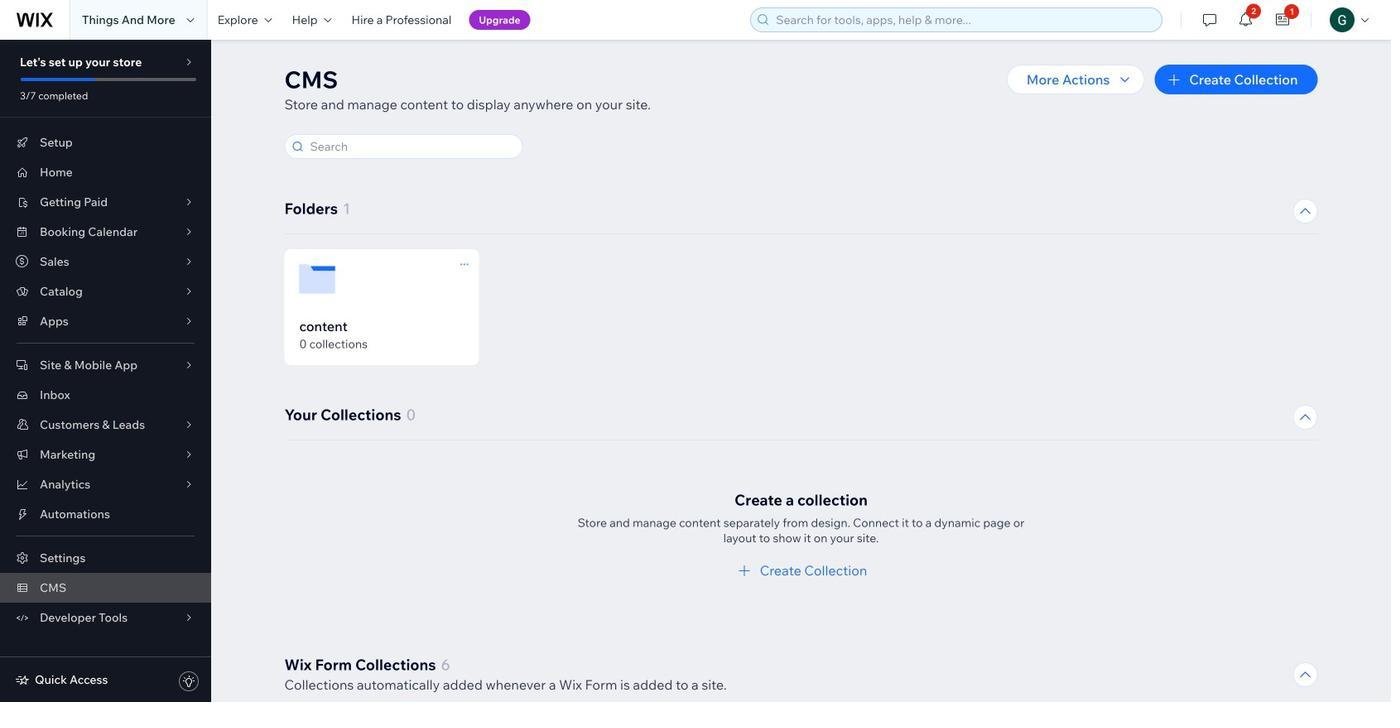 Task type: describe. For each thing, give the bounding box(es) containing it.
Search field
[[305, 135, 517, 158]]



Task type: locate. For each thing, give the bounding box(es) containing it.
sidebar element
[[0, 40, 211, 702]]

Search for tools, apps, help & more... field
[[771, 8, 1157, 31]]



Task type: vqa. For each thing, say whether or not it's contained in the screenshot.
Search for tools, apps, help & more... field
yes



